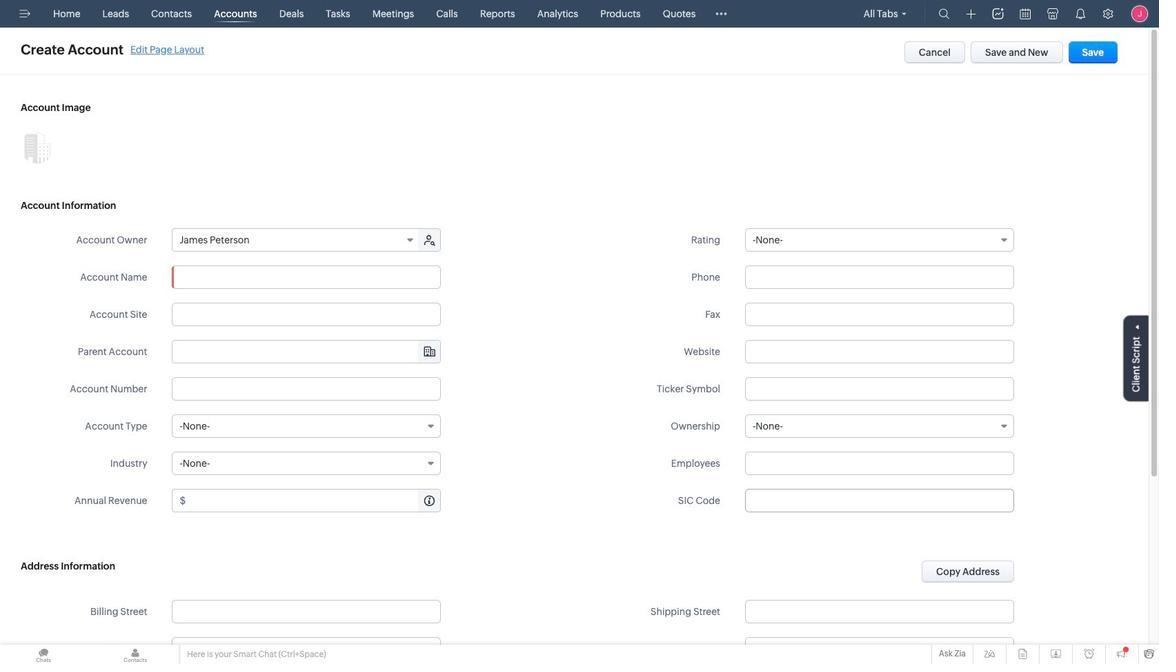Task type: describe. For each thing, give the bounding box(es) containing it.
marketplace image
[[1048, 8, 1059, 19]]

chats image
[[0, 646, 87, 665]]

quick actions image
[[967, 9, 977, 19]]

contacts image
[[92, 646, 179, 665]]



Task type: vqa. For each thing, say whether or not it's contained in the screenshot.
the "Chats" 'image'
yes



Task type: locate. For each thing, give the bounding box(es) containing it.
configure settings image
[[1103, 8, 1114, 19]]

calendar image
[[1021, 8, 1031, 19]]

notifications image
[[1076, 8, 1087, 19]]

sales motivator image
[[993, 8, 1004, 19]]

search image
[[939, 8, 950, 19]]



